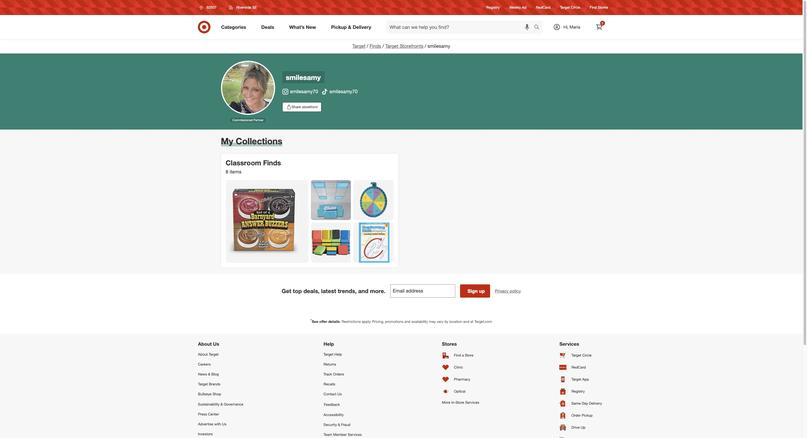 Task type: describe. For each thing, give the bounding box(es) containing it.
get
[[282, 288, 291, 295]]

delivery for same day delivery
[[589, 401, 602, 406]]

more in-store services link
[[442, 398, 480, 408]]

0 horizontal spatial registry
[[487, 5, 500, 10]]

0 vertical spatial target circle
[[560, 5, 581, 10]]

commissioned partner
[[233, 118, 264, 122]]

privacy policy link
[[495, 288, 521, 294]]

pickup & delivery
[[331, 24, 371, 30]]

about target
[[198, 352, 219, 357]]

riverside se
[[236, 5, 257, 10]]

policy
[[510, 288, 521, 294]]

classroom finds 8 item s
[[226, 159, 281, 175]]

item
[[230, 169, 239, 175]]

my collections
[[221, 136, 283, 146]]

order pickup link
[[560, 410, 605, 422]]

advertise with us
[[198, 422, 227, 427]]

target help link
[[324, 350, 362, 360]]

accessibility link
[[324, 410, 362, 420]]

target inside "link"
[[198, 382, 208, 387]]

& for delivery
[[348, 24, 352, 30]]

& for fraud
[[338, 423, 340, 427]]

app
[[583, 377, 589, 382]]

target down "about us"
[[209, 352, 219, 357]]

more in-store services
[[442, 400, 480, 405]]

weekly ad
[[510, 5, 527, 10]]

target brands link
[[198, 379, 244, 389]]

categories
[[221, 24, 246, 30]]

educational insights mini light filters tranquil blue 2' x 2' 4-pack, for classrooms & offices image
[[311, 180, 351, 220]]

bullseye shop
[[198, 392, 221, 397]]

feedback
[[324, 402, 340, 407]]

& for blog
[[208, 372, 210, 377]]

pharmacy link
[[442, 374, 480, 386]]

center
[[208, 412, 219, 417]]

us for contact us
[[338, 392, 342, 397]]

search
[[532, 25, 546, 31]]

about for about target
[[198, 352, 208, 357]]

news
[[198, 372, 207, 377]]

my
[[221, 136, 233, 146]]

availability
[[412, 319, 428, 324]]

0 horizontal spatial stores
[[442, 341, 457, 347]]

1 vertical spatial redcard
[[572, 365, 586, 370]]

same day delivery link
[[560, 398, 605, 410]]

target up hi,
[[560, 5, 570, 10]]

1 horizontal spatial registry
[[572, 389, 585, 394]]

find stores
[[590, 5, 609, 10]]

hi,
[[564, 24, 569, 29]]

target / finds / target storefronts / smilesamy
[[353, 43, 450, 49]]

1 vertical spatial circle
[[583, 353, 592, 358]]

0 vertical spatial help
[[324, 341, 334, 347]]

1 horizontal spatial registry link
[[560, 386, 605, 398]]

classroom
[[226, 159, 261, 167]]

advertise
[[198, 422, 213, 427]]

get top deals, latest trends, and more.
[[282, 288, 386, 295]]

sustainability & governance link
[[198, 399, 244, 409]]

8
[[226, 169, 228, 175]]

1 horizontal spatial finds
[[370, 43, 381, 49]]

tiktok icon image
[[322, 89, 328, 95]]

a
[[462, 353, 464, 358]]

target app link
[[560, 374, 605, 386]]

share storefront
[[292, 105, 318, 109]]

track orders
[[324, 372, 344, 377]]

news & blog link
[[198, 370, 244, 379]]

1 vertical spatial services
[[466, 400, 480, 405]]

What can we help you find? suggestions appear below search field
[[386, 20, 536, 34]]

search button
[[532, 20, 546, 35]]

careers link
[[198, 360, 244, 370]]

bullseye
[[198, 392, 212, 397]]

92507 button
[[196, 2, 223, 13]]

with
[[214, 422, 221, 427]]

smilesamy70 for instagram icon
[[290, 89, 318, 95]]

clinic link
[[442, 362, 480, 374]]

team
[[324, 433, 332, 437]]

essential learning products handwriting skills simplified book: learning cursive writing, grade 3 image
[[354, 223, 394, 263]]

2 / from the left
[[383, 43, 384, 49]]

up
[[479, 288, 485, 294]]

weekly
[[510, 5, 521, 10]]

contact us link
[[324, 389, 362, 399]]

news & blog
[[198, 372, 219, 377]]

0 vertical spatial redcard link
[[536, 5, 551, 10]]

sustainability & governance
[[198, 402, 244, 407]]

security & fraud link
[[324, 420, 362, 430]]

*
[[311, 319, 312, 322]]

storefronts
[[400, 43, 424, 49]]

categories link
[[216, 20, 254, 34]]

at
[[471, 319, 474, 324]]

target brands
[[198, 382, 221, 387]]

hi, maria
[[564, 24, 581, 29]]

juvale 24 pack magnetic mini dry erase erasers for classroom, whiteboard 4 colors, 1.96 x .74 in image
[[311, 223, 351, 263]]

target left finds link
[[353, 43, 366, 49]]

day
[[582, 401, 588, 406]]

brands
[[209, 382, 221, 387]]

apply.
[[362, 319, 371, 324]]

top
[[293, 288, 302, 295]]

3 / from the left
[[425, 43, 427, 49]]

1 vertical spatial pickup
[[582, 413, 593, 418]]

contact us
[[324, 392, 342, 397]]

location
[[450, 319, 463, 324]]

riverside
[[236, 5, 251, 10]]

press
[[198, 412, 207, 417]]

optical link
[[442, 386, 480, 398]]

vary
[[437, 319, 444, 324]]

1 vertical spatial target circle link
[[560, 350, 605, 362]]



Task type: locate. For each thing, give the bounding box(es) containing it.
target circle link up target app link on the bottom right of page
[[560, 350, 605, 362]]

about target link
[[198, 350, 244, 360]]

target circle link up hi, maria
[[560, 5, 581, 10]]

target down news
[[198, 382, 208, 387]]

find up 2 link
[[590, 5, 597, 10]]

profile image for creator image
[[221, 61, 275, 115]]

1 horizontal spatial stores
[[598, 5, 609, 10]]

1 vertical spatial redcard link
[[560, 362, 605, 374]]

2 horizontal spatial services
[[560, 341, 580, 347]]

0 vertical spatial circle
[[571, 5, 581, 10]]

delivery up target "link" in the top of the page
[[353, 24, 371, 30]]

deals
[[261, 24, 274, 30]]

finds link
[[370, 43, 381, 49]]

redcard up target app
[[572, 365, 586, 370]]

target circle up target app link on the bottom right of page
[[572, 353, 592, 358]]

0 horizontal spatial pickup
[[331, 24, 347, 30]]

1 vertical spatial smilesamy
[[286, 73, 321, 81]]

help up target help at the bottom
[[324, 341, 334, 347]]

pickup right new
[[331, 24, 347, 30]]

target help
[[324, 352, 342, 357]]

and left more.
[[358, 288, 369, 295]]

2 horizontal spatial and
[[464, 319, 470, 324]]

1 vertical spatial store
[[456, 400, 465, 405]]

1 smilesamy70 from the left
[[290, 89, 318, 95]]

0 vertical spatial finds
[[370, 43, 381, 49]]

what's new link
[[284, 20, 324, 34]]

smilesamy
[[428, 43, 450, 49], [286, 73, 321, 81]]

0 horizontal spatial us
[[213, 341, 219, 347]]

finds right target "link" in the top of the page
[[370, 43, 381, 49]]

1 vertical spatial find
[[454, 353, 461, 358]]

us for about us
[[213, 341, 219, 347]]

and left the availability
[[405, 319, 411, 324]]

0 vertical spatial registry link
[[487, 5, 500, 10]]

us right contact
[[338, 392, 342, 397]]

0 horizontal spatial find
[[454, 353, 461, 358]]

find for find stores
[[590, 5, 597, 10]]

0 horizontal spatial circle
[[571, 5, 581, 10]]

latest
[[321, 288, 336, 295]]

weekly ad link
[[510, 5, 527, 10]]

1 horizontal spatial delivery
[[589, 401, 602, 406]]

0 horizontal spatial store
[[456, 400, 465, 405]]

0 horizontal spatial and
[[358, 288, 369, 295]]

0 horizontal spatial delivery
[[353, 24, 371, 30]]

about for about us
[[198, 341, 212, 347]]

us inside advertise with us link
[[222, 422, 227, 427]]

1 vertical spatial finds
[[263, 159, 281, 167]]

target link
[[353, 43, 366, 49]]

0 horizontal spatial finds
[[263, 159, 281, 167]]

0 vertical spatial services
[[560, 341, 580, 347]]

about us
[[198, 341, 219, 347]]

and left at
[[464, 319, 470, 324]]

restrictions
[[342, 319, 361, 324]]

0 horizontal spatial smilesamy
[[286, 73, 321, 81]]

registry link left weekly
[[487, 5, 500, 10]]

0 vertical spatial smilesamy
[[428, 43, 450, 49]]

us right with
[[222, 422, 227, 427]]

more.
[[370, 288, 386, 295]]

store right a
[[465, 353, 474, 358]]

instagram icon image
[[282, 89, 288, 95]]

redcard
[[536, 5, 551, 10], [572, 365, 586, 370]]

in-
[[452, 400, 456, 405]]

services inside "link"
[[348, 433, 362, 437]]

riverside se button
[[225, 2, 261, 13]]

1 vertical spatial help
[[335, 352, 342, 357]]

0 vertical spatial delivery
[[353, 24, 371, 30]]

/
[[367, 43, 369, 49], [383, 43, 384, 49], [425, 43, 427, 49]]

0 vertical spatial us
[[213, 341, 219, 347]]

1 vertical spatial us
[[338, 392, 342, 397]]

smilesamy70 up share storefront
[[290, 89, 318, 95]]

find a store link
[[442, 350, 480, 362]]

1 horizontal spatial circle
[[583, 353, 592, 358]]

about
[[198, 341, 212, 347], [198, 352, 208, 357]]

investors
[[198, 432, 213, 437]]

registry link down target app
[[560, 386, 605, 398]]

0 vertical spatial about
[[198, 341, 212, 347]]

trends,
[[338, 288, 357, 295]]

smilesamy70 right tiktok icon
[[330, 89, 358, 95]]

1 horizontal spatial smilesamy70
[[330, 89, 358, 95]]

us inside contact us link
[[338, 392, 342, 397]]

press center link
[[198, 409, 244, 419]]

1 vertical spatial delivery
[[589, 401, 602, 406]]

1 horizontal spatial us
[[222, 422, 227, 427]]

finds down collections
[[263, 159, 281, 167]]

1 horizontal spatial redcard link
[[560, 362, 605, 374]]

1 vertical spatial target circle
[[572, 353, 592, 358]]

2 about from the top
[[198, 352, 208, 357]]

share storefront button
[[282, 102, 322, 112]]

find
[[590, 5, 597, 10], [454, 353, 461, 358]]

target circle up hi, maria
[[560, 5, 581, 10]]

may
[[429, 319, 436, 324]]

circle
[[571, 5, 581, 10], [583, 353, 592, 358]]

target right finds link
[[385, 43, 399, 49]]

0 vertical spatial target circle link
[[560, 5, 581, 10]]

registry left weekly
[[487, 5, 500, 10]]

delivery for pickup & delivery
[[353, 24, 371, 30]]

delivery right day
[[589, 401, 602, 406]]

1 horizontal spatial redcard
[[572, 365, 586, 370]]

circle up "app"
[[583, 353, 592, 358]]

optical
[[454, 389, 466, 394]]

1 horizontal spatial store
[[465, 353, 474, 358]]

pickup
[[331, 24, 347, 30], [582, 413, 593, 418]]

careers
[[198, 362, 211, 367]]

& for governance
[[221, 402, 223, 407]]

/ right finds link
[[383, 43, 384, 49]]

1 horizontal spatial find
[[590, 5, 597, 10]]

1 vertical spatial about
[[198, 352, 208, 357]]

target storefronts link
[[385, 43, 424, 49]]

stores inside find stores link
[[598, 5, 609, 10]]

educational insights jumbo magnetic classroom spinner image
[[354, 180, 394, 220]]

target left "app"
[[572, 377, 582, 382]]

storefront
[[302, 105, 318, 109]]

target up target app
[[572, 353, 582, 358]]

0 horizontal spatial registry link
[[487, 5, 500, 10]]

pharmacy
[[454, 377, 471, 382]]

s
[[239, 169, 242, 175]]

2 smilesamy70 from the left
[[330, 89, 358, 95]]

1 horizontal spatial help
[[335, 352, 342, 357]]

and
[[358, 288, 369, 295], [405, 319, 411, 324], [464, 319, 470, 324]]

target up returns
[[324, 352, 334, 357]]

sign up
[[468, 288, 485, 294]]

find for find a store
[[454, 353, 461, 358]]

more
[[442, 400, 451, 405]]

new
[[306, 24, 316, 30]]

0 horizontal spatial services
[[348, 433, 362, 437]]

circle up maria on the right top of the page
[[571, 5, 581, 10]]

fraud
[[341, 423, 351, 427]]

1 vertical spatial registry
[[572, 389, 585, 394]]

shop
[[213, 392, 221, 397]]

contact
[[324, 392, 337, 397]]

store down optical link on the right of page
[[456, 400, 465, 405]]

1 horizontal spatial smilesamy
[[428, 43, 450, 49]]

clinic
[[454, 365, 463, 370]]

0 horizontal spatial smilesamy70
[[290, 89, 318, 95]]

1 about from the top
[[198, 341, 212, 347]]

smilesamy70 for tiktok icon
[[330, 89, 358, 95]]

track
[[324, 372, 332, 377]]

* see offer details. restrictions apply. pricing, promotions and availability may vary by location and at target.com
[[311, 319, 492, 324]]

smilesamy up instagram icon
[[286, 73, 321, 81]]

about up careers
[[198, 352, 208, 357]]

1 horizontal spatial services
[[466, 400, 480, 405]]

stores up 2 on the top right of page
[[598, 5, 609, 10]]

registry link
[[487, 5, 500, 10], [560, 386, 605, 398]]

deals,
[[304, 288, 320, 295]]

order pickup
[[572, 413, 593, 418]]

find left a
[[454, 353, 461, 358]]

1 vertical spatial registry link
[[560, 386, 605, 398]]

us up about target link
[[213, 341, 219, 347]]

None text field
[[390, 285, 455, 298]]

same
[[572, 401, 581, 406]]

finds
[[370, 43, 381, 49], [263, 159, 281, 167]]

registry
[[487, 5, 500, 10], [572, 389, 585, 394]]

0 horizontal spatial help
[[324, 341, 334, 347]]

pickup right order
[[582, 413, 593, 418]]

1 horizontal spatial pickup
[[582, 413, 593, 418]]

what's
[[289, 24, 305, 30]]

0 vertical spatial find
[[590, 5, 597, 10]]

smilesamy right storefronts
[[428, 43, 450, 49]]

store for in-
[[456, 400, 465, 405]]

drive up link
[[560, 422, 605, 434]]

1 vertical spatial stores
[[442, 341, 457, 347]]

promotions
[[385, 319, 404, 324]]

0 vertical spatial registry
[[487, 5, 500, 10]]

accessibility
[[324, 413, 344, 417]]

0 vertical spatial store
[[465, 353, 474, 358]]

redcard link up target app
[[560, 362, 605, 374]]

2 vertical spatial services
[[348, 433, 362, 437]]

0 horizontal spatial redcard link
[[536, 5, 551, 10]]

1 horizontal spatial and
[[405, 319, 411, 324]]

member
[[333, 433, 347, 437]]

target
[[560, 5, 570, 10], [353, 43, 366, 49], [385, 43, 399, 49], [209, 352, 219, 357], [324, 352, 334, 357], [572, 353, 582, 358], [572, 377, 582, 382], [198, 382, 208, 387]]

2 horizontal spatial us
[[338, 392, 342, 397]]

share
[[292, 105, 301, 109]]

same day delivery
[[572, 401, 602, 406]]

1 horizontal spatial /
[[383, 43, 384, 49]]

security
[[324, 423, 337, 427]]

registry up same on the bottom right
[[572, 389, 585, 394]]

store for a
[[465, 353, 474, 358]]

partner
[[254, 118, 264, 122]]

learning resources barnyard buzzers - 4 pieces, ages 3+ toddler learning toys, teacher and classroom supplies image
[[226, 180, 309, 263]]

drive up
[[572, 426, 586, 430]]

/ right storefronts
[[425, 43, 427, 49]]

1 / from the left
[[367, 43, 369, 49]]

recalls link
[[324, 379, 362, 389]]

finds inside classroom finds 8 item s
[[263, 159, 281, 167]]

0 vertical spatial pickup
[[331, 24, 347, 30]]

by
[[445, 319, 449, 324]]

order
[[572, 413, 581, 418]]

collections
[[236, 136, 283, 146]]

redcard right ad
[[536, 5, 551, 10]]

2
[[602, 21, 604, 25]]

2 horizontal spatial /
[[425, 43, 427, 49]]

recalls
[[324, 382, 335, 387]]

0 vertical spatial stores
[[598, 5, 609, 10]]

target app
[[572, 377, 589, 382]]

0 vertical spatial redcard
[[536, 5, 551, 10]]

0 horizontal spatial /
[[367, 43, 369, 49]]

help up returns link
[[335, 352, 342, 357]]

press center
[[198, 412, 219, 417]]

us
[[213, 341, 219, 347], [338, 392, 342, 397], [222, 422, 227, 427]]

/ left finds link
[[367, 43, 369, 49]]

returns
[[324, 362, 336, 367]]

orders
[[333, 372, 344, 377]]

stores up find a store link
[[442, 341, 457, 347]]

0 horizontal spatial redcard
[[536, 5, 551, 10]]

2 vertical spatial us
[[222, 422, 227, 427]]

sign up button
[[460, 285, 490, 298]]

redcard link right ad
[[536, 5, 551, 10]]

about up about target
[[198, 341, 212, 347]]

privacy
[[495, 288, 509, 294]]



Task type: vqa. For each thing, say whether or not it's contained in the screenshot.
1057
no



